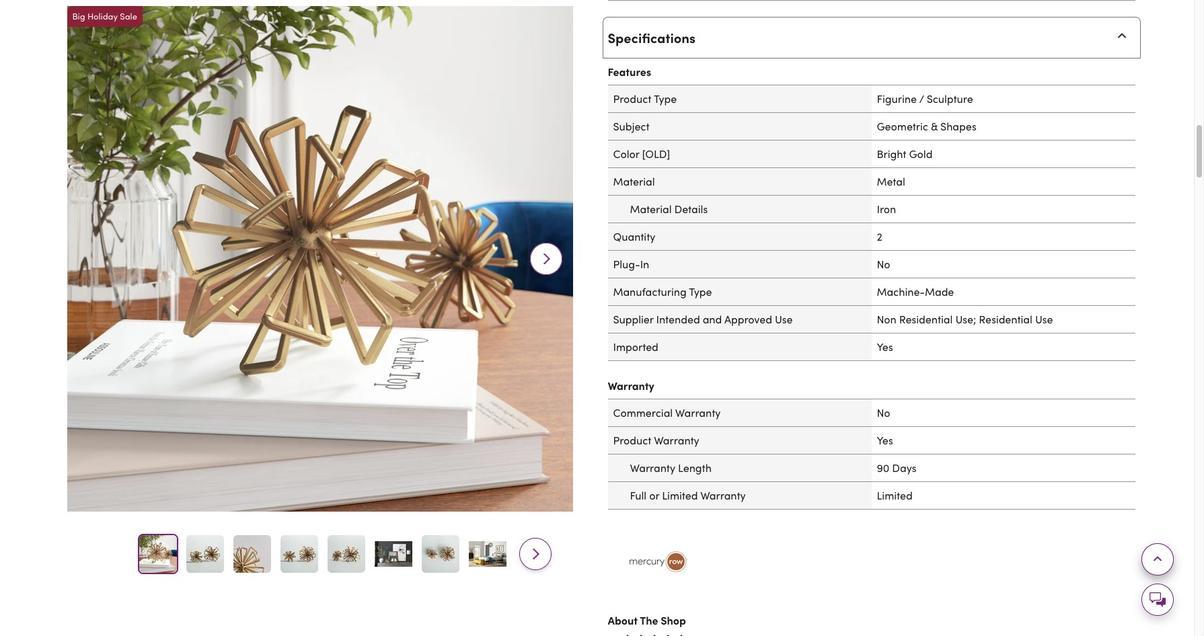 Task type: vqa. For each thing, say whether or not it's contained in the screenshot.
rightmost Residential
yes



Task type: locate. For each thing, give the bounding box(es) containing it.
no
[[877, 257, 890, 272], [877, 405, 890, 420]]

warranty down the length
[[700, 488, 746, 503]]

made
[[925, 284, 954, 299]]

sale
[[120, 9, 137, 22]]

90 days
[[877, 461, 917, 475]]

manufacturing type
[[613, 284, 712, 299]]

limited
[[662, 488, 698, 503], [877, 488, 913, 503]]

holiday
[[87, 9, 118, 22]]

yes down non at the right of page
[[877, 340, 893, 354]]

iron
[[877, 202, 896, 216]]

warranty up warranty length
[[654, 433, 699, 448]]

1 vertical spatial type
[[689, 284, 712, 299]]

machine-
[[877, 284, 925, 299]]

product
[[613, 91, 652, 106], [613, 433, 652, 448]]

&
[[931, 119, 938, 134]]

0 vertical spatial next slide image
[[538, 250, 554, 266]]

commercial warranty
[[613, 405, 721, 420]]

machine-made
[[877, 284, 954, 299]]

0 horizontal spatial residential
[[899, 312, 953, 327]]

gold
[[909, 146, 933, 161]]

product up subject at the right top of the page
[[613, 91, 652, 106]]

non
[[877, 312, 897, 327]]

no down 2
[[877, 257, 890, 272]]

residential down machine-made
[[899, 312, 953, 327]]

about
[[608, 613, 638, 627]]

2 limited from the left
[[877, 488, 913, 503]]

limited down 90 days
[[877, 488, 913, 503]]

1 yes from the top
[[877, 340, 893, 354]]

residential
[[899, 312, 953, 327], [979, 312, 1033, 327]]

1 horizontal spatial use
[[1035, 312, 1053, 327]]

0 vertical spatial product
[[613, 91, 652, 106]]

type
[[654, 91, 677, 106], [689, 284, 712, 299]]

weisinger geometric & shapes figurine / sculpture image
[[67, 5, 573, 511], [139, 535, 177, 573], [186, 535, 224, 573], [233, 535, 271, 573], [280, 535, 318, 573], [327, 535, 365, 573], [374, 535, 412, 573], [422, 535, 459, 573], [469, 535, 506, 573]]

material down color [old]
[[613, 174, 655, 189]]

product for product warranty
[[613, 433, 652, 448]]

type up [old]
[[654, 91, 677, 106]]

1 vertical spatial next slide image
[[527, 546, 543, 562]]

bright
[[877, 146, 907, 161]]

intended
[[656, 312, 700, 327]]

1 horizontal spatial limited
[[877, 488, 913, 503]]

no up 90
[[877, 405, 890, 420]]

2 use from the left
[[1035, 312, 1053, 327]]

1 vertical spatial material
[[630, 202, 672, 216]]

days
[[892, 461, 917, 475]]

use
[[775, 312, 793, 327], [1035, 312, 1053, 327]]

specifications button
[[602, 17, 1141, 58]]

product down commercial
[[613, 433, 652, 448]]

yes up 90
[[877, 433, 893, 448]]

warranty
[[608, 378, 654, 393], [675, 405, 721, 420], [654, 433, 699, 448], [630, 461, 675, 475], [700, 488, 746, 503]]

0 vertical spatial type
[[654, 91, 677, 106]]

residential right use;
[[979, 312, 1033, 327]]

yes
[[877, 340, 893, 354], [877, 433, 893, 448]]

2 product from the top
[[613, 433, 652, 448]]

limited right or
[[662, 488, 698, 503]]

approved
[[725, 312, 772, 327]]

1 vertical spatial no
[[877, 405, 890, 420]]

warranty up or
[[630, 461, 675, 475]]

previous slide image
[[86, 250, 102, 266]]

1 horizontal spatial residential
[[979, 312, 1033, 327]]

next slide image
[[538, 250, 554, 266], [527, 546, 543, 562]]

0 horizontal spatial use
[[775, 312, 793, 327]]

2 no from the top
[[877, 405, 890, 420]]

1 use from the left
[[775, 312, 793, 327]]

1 product from the top
[[613, 91, 652, 106]]

supplier
[[613, 312, 654, 327]]

product for product type
[[613, 91, 652, 106]]

0 vertical spatial no
[[877, 257, 890, 272]]

features
[[608, 64, 651, 78]]

1 vertical spatial yes
[[877, 433, 893, 448]]

0 horizontal spatial limited
[[662, 488, 698, 503]]

0 vertical spatial material
[[613, 174, 655, 189]]

use for non residential use; residential use
[[1035, 312, 1053, 327]]

0 vertical spatial yes
[[877, 340, 893, 354]]

and
[[703, 312, 722, 327]]

0 horizontal spatial type
[[654, 91, 677, 106]]

material details
[[630, 202, 708, 216]]

2
[[877, 229, 883, 244]]

metal
[[877, 174, 905, 189]]

type up supplier intended and approved use
[[689, 284, 712, 299]]

1 vertical spatial product
[[613, 433, 652, 448]]

material up quantity
[[630, 202, 672, 216]]

1 residential from the left
[[899, 312, 953, 327]]

2 residential from the left
[[979, 312, 1033, 327]]

material
[[613, 174, 655, 189], [630, 202, 672, 216]]

warranty up product warranty
[[675, 405, 721, 420]]

sculpture
[[927, 91, 973, 106]]

geometric & shapes
[[877, 119, 977, 134]]

specifications
[[608, 28, 696, 47]]

plug-
[[613, 257, 640, 272]]

1 horizontal spatial type
[[689, 284, 712, 299]]



Task type: describe. For each thing, give the bounding box(es) containing it.
shapes
[[941, 119, 977, 134]]

or
[[649, 488, 659, 503]]

full
[[630, 488, 647, 503]]

/
[[919, 91, 924, 106]]

90
[[877, 461, 890, 475]]

in
[[640, 257, 649, 272]]

type for manufacturing type
[[689, 284, 712, 299]]

open chat image
[[1142, 584, 1174, 616]]

product type
[[613, 91, 677, 106]]

scroll back to the top of the page image
[[1150, 552, 1166, 568]]

imported
[[613, 340, 659, 354]]

warranty length
[[630, 461, 712, 475]]

length
[[678, 461, 712, 475]]

big
[[72, 9, 85, 22]]

plug-in
[[613, 257, 649, 272]]

figurine / sculpture
[[877, 91, 973, 106]]

warranty up commercial
[[608, 378, 654, 393]]

non residential use; residential use
[[877, 312, 1053, 327]]

quantity
[[613, 229, 656, 244]]

color
[[613, 146, 639, 161]]

scroll back to the top of the page image
[[1150, 552, 1166, 568]]

1 no from the top
[[877, 257, 890, 272]]

mercury row® image
[[608, 529, 709, 596]]

product warranty
[[613, 433, 699, 448]]

type for product type
[[654, 91, 677, 106]]

figurine
[[877, 91, 917, 106]]

bright gold
[[877, 146, 933, 161]]

about the shop
[[608, 613, 686, 627]]

big holiday sale figure
[[67, 5, 573, 511]]

subject
[[613, 119, 650, 134]]

color [old]
[[613, 146, 670, 161]]

shop
[[661, 613, 686, 627]]

2 yes from the top
[[877, 433, 893, 448]]

use for supplier intended and approved use
[[775, 312, 793, 327]]

material for material details
[[630, 202, 672, 216]]

big holiday sale
[[72, 9, 137, 22]]

the
[[640, 613, 658, 627]]

geometric
[[877, 119, 928, 134]]

use;
[[956, 312, 976, 327]]

full or limited warranty
[[630, 488, 746, 503]]

commercial
[[613, 405, 673, 420]]

supplier intended and approved use
[[613, 312, 793, 327]]

material for material
[[613, 174, 655, 189]]

1 limited from the left
[[662, 488, 698, 503]]

manufacturing
[[613, 284, 687, 299]]

details
[[675, 202, 708, 216]]

[old]
[[642, 146, 670, 161]]



